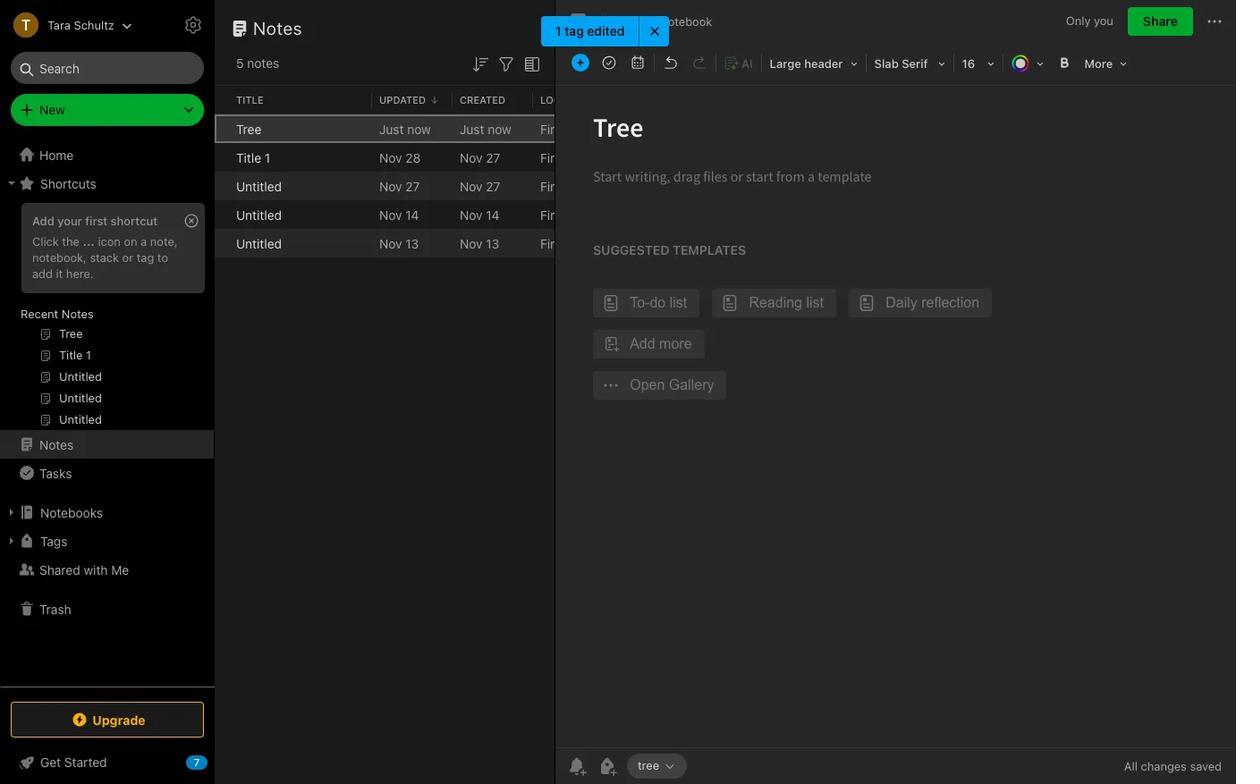 Task type: locate. For each thing, give the bounding box(es) containing it.
0 horizontal spatial tag
[[137, 250, 154, 265]]

first notebook button
[[610, 9, 719, 34]]

13
[[406, 236, 419, 251], [486, 236, 499, 251]]

2 nov 14 from the left
[[460, 207, 500, 222]]

0 vertical spatial title
[[236, 94, 264, 105]]

2 just now from the left
[[460, 121, 512, 136]]

1 horizontal spatial 14
[[486, 207, 500, 222]]

first for nov 28
[[540, 150, 566, 165]]

0 horizontal spatial 1
[[265, 150, 270, 165]]

View options field
[[517, 52, 543, 75]]

tag down a
[[137, 250, 154, 265]]

task image
[[597, 50, 622, 75]]

just now down created
[[460, 121, 512, 136]]

undo image
[[658, 50, 683, 75]]

with
[[84, 562, 108, 577]]

tags
[[40, 534, 67, 549]]

2 title from the top
[[236, 150, 261, 165]]

0 vertical spatial tag
[[565, 23, 584, 38]]

Help and Learning task checklist field
[[0, 749, 215, 777]]

untitled for nov 13
[[236, 236, 282, 251]]

0 horizontal spatial 13
[[406, 236, 419, 251]]

0 horizontal spatial just now
[[379, 121, 431, 136]]

1 vertical spatial tag
[[137, 250, 154, 265]]

14
[[406, 207, 419, 222], [486, 207, 500, 222]]

get started
[[40, 755, 107, 770]]

3 untitled from the top
[[236, 236, 282, 251]]

1 horizontal spatial just now
[[460, 121, 512, 136]]

you
[[1094, 14, 1114, 28]]

1 14 from the left
[[406, 207, 419, 222]]

tara
[[47, 17, 71, 32]]

stack
[[90, 250, 119, 265]]

add a reminder image
[[566, 756, 588, 777]]

notes up tasks
[[39, 437, 74, 452]]

title up tree
[[236, 94, 264, 105]]

1 vertical spatial 1
[[265, 150, 270, 165]]

27
[[486, 150, 500, 165], [406, 178, 420, 194], [486, 178, 500, 194]]

1 horizontal spatial now
[[488, 121, 512, 136]]

add your first shortcut
[[32, 214, 158, 228]]

1 title from the top
[[236, 94, 264, 105]]

location
[[540, 94, 591, 105]]

share button
[[1128, 7, 1193, 36]]

0 horizontal spatial nov 14
[[379, 207, 419, 222]]

None search field
[[23, 52, 191, 84]]

nov
[[379, 150, 402, 165], [460, 150, 483, 165], [379, 178, 402, 194], [460, 178, 483, 194], [379, 207, 402, 222], [460, 207, 483, 222], [379, 236, 402, 251], [460, 236, 483, 251]]

header
[[804, 56, 843, 71]]

2 vertical spatial untitled
[[236, 236, 282, 251]]

expand tags image
[[4, 534, 19, 548]]

5 notes
[[236, 55, 279, 71]]

untitled
[[236, 178, 282, 194], [236, 207, 282, 222], [236, 236, 282, 251]]

0 horizontal spatial nov 13
[[379, 236, 419, 251]]

add
[[32, 266, 53, 281]]

nov 13
[[379, 236, 419, 251], [460, 236, 499, 251]]

notes up notes
[[253, 18, 302, 38]]

calendar event image
[[625, 50, 650, 75]]

shortcuts
[[40, 176, 96, 191]]

serif
[[902, 56, 928, 71]]

nov 27
[[460, 150, 500, 165], [379, 178, 420, 194], [460, 178, 500, 194]]

first for nov 27
[[540, 178, 566, 194]]

share
[[1143, 13, 1178, 29]]

2 nov 13 from the left
[[460, 236, 499, 251]]

group
[[0, 198, 214, 437]]

title down tree
[[236, 150, 261, 165]]

1 horizontal spatial 1
[[556, 23, 562, 38]]

row group
[[215, 115, 855, 258]]

1 just now from the left
[[379, 121, 431, 136]]

started
[[64, 755, 107, 770]]

notes right recent
[[62, 307, 94, 321]]

edited
[[588, 23, 625, 38]]

tasks
[[39, 466, 72, 481]]

1 vertical spatial title
[[236, 150, 261, 165]]

just up nov 28
[[379, 121, 404, 136]]

1 vertical spatial untitled
[[236, 207, 282, 222]]

first notebook
[[632, 14, 712, 28], [540, 121, 626, 136], [540, 150, 626, 165], [540, 178, 626, 194], [540, 207, 626, 222], [540, 236, 626, 251]]

notebook
[[659, 14, 712, 28], [569, 121, 626, 136], [569, 150, 626, 165], [569, 178, 626, 194], [569, 207, 626, 222], [569, 236, 626, 251]]

trash
[[39, 602, 71, 617]]

saved
[[1190, 759, 1222, 774]]

1
[[556, 23, 562, 38], [265, 150, 270, 165]]

new button
[[11, 94, 204, 126]]

1 tag edited
[[556, 23, 625, 38]]

your
[[57, 214, 82, 228]]

tree
[[236, 121, 262, 136]]

2 just from the left
[[460, 121, 484, 136]]

5
[[236, 55, 244, 71]]

add
[[32, 214, 54, 228]]

2 untitled from the top
[[236, 207, 282, 222]]

Font color field
[[1005, 50, 1050, 76]]

now
[[407, 121, 431, 136], [488, 121, 512, 136]]

notebook for 27
[[569, 178, 626, 194]]

2 14 from the left
[[486, 207, 500, 222]]

1 horizontal spatial nov 14
[[460, 207, 500, 222]]

just now up nov 28
[[379, 121, 431, 136]]

title
[[236, 94, 264, 105], [236, 150, 261, 165]]

Add filters field
[[496, 52, 517, 75]]

0 vertical spatial untitled
[[236, 178, 282, 194]]

tree
[[638, 759, 659, 773]]

1 untitled from the top
[[236, 178, 282, 194]]

group containing add your first shortcut
[[0, 198, 214, 437]]

all
[[1124, 759, 1138, 774]]

add tag image
[[597, 756, 618, 777]]

just down created
[[460, 121, 484, 136]]

first notebook for nov 28
[[540, 150, 626, 165]]

1 horizontal spatial 13
[[486, 236, 499, 251]]

large header
[[770, 56, 843, 71]]

it
[[56, 266, 63, 281]]

to
[[157, 250, 168, 265]]

now down created
[[488, 121, 512, 136]]

note,
[[150, 234, 178, 249]]

notes
[[253, 18, 302, 38], [62, 307, 94, 321], [39, 437, 74, 452]]

Sort options field
[[470, 52, 491, 75]]

0 horizontal spatial now
[[407, 121, 431, 136]]

shortcuts button
[[0, 169, 214, 198]]

me
[[111, 562, 129, 577]]

tag
[[565, 23, 584, 38], [137, 250, 154, 265]]

row group containing tree
[[215, 115, 855, 258]]

get
[[40, 755, 61, 770]]

first notebook inside button
[[632, 14, 712, 28]]

first notebook for nov 13
[[540, 236, 626, 251]]

first
[[632, 14, 656, 28], [540, 121, 566, 136], [540, 150, 566, 165], [540, 178, 566, 194], [540, 207, 566, 222], [540, 236, 566, 251]]

1 horizontal spatial nov 13
[[460, 236, 499, 251]]

0 horizontal spatial just
[[379, 121, 404, 136]]

now up '28'
[[407, 121, 431, 136]]

0 horizontal spatial 14
[[406, 207, 419, 222]]

More actions field
[[1204, 7, 1226, 36]]

tags button
[[0, 527, 214, 556]]

cell
[[215, 115, 229, 143]]

shared
[[39, 562, 80, 577]]

shared with me
[[39, 562, 129, 577]]

tree
[[0, 140, 215, 686]]

schultz
[[74, 17, 114, 32]]

tag left edited at the top
[[565, 23, 584, 38]]

1 horizontal spatial just
[[460, 121, 484, 136]]

just now
[[379, 121, 431, 136], [460, 121, 512, 136]]

only you
[[1066, 14, 1114, 28]]

add filters image
[[496, 53, 517, 75]]

just
[[379, 121, 404, 136], [460, 121, 484, 136]]



Task type: describe. For each thing, give the bounding box(es) containing it.
first for nov 14
[[540, 207, 566, 222]]

1 13 from the left
[[406, 236, 419, 251]]

click to collapse image
[[208, 751, 221, 773]]

1 nov 13 from the left
[[379, 236, 419, 251]]

notebook for 28
[[569, 150, 626, 165]]

upgrade button
[[11, 702, 204, 738]]

all changes saved
[[1124, 759, 1222, 774]]

Insert field
[[567, 50, 594, 75]]

tag inside icon on a note, notebook, stack or tag to add it here.
[[137, 250, 154, 265]]

Heading level field
[[764, 50, 864, 76]]

recent
[[21, 307, 58, 321]]

nov 28
[[379, 150, 421, 165]]

notebooks link
[[0, 498, 214, 527]]

27 for 27
[[486, 178, 500, 194]]

click
[[32, 234, 59, 249]]

first notebook for nov 27
[[540, 178, 626, 194]]

tasks button
[[0, 459, 214, 488]]

first for nov 13
[[540, 236, 566, 251]]

notes link
[[0, 430, 214, 459]]

click the ...
[[32, 234, 95, 249]]

settings image
[[182, 14, 204, 36]]

icon on a note, notebook, stack or tag to add it here.
[[32, 234, 178, 281]]

Search text field
[[23, 52, 191, 84]]

Note Editor text field
[[556, 86, 1236, 748]]

nov 27 for 28
[[460, 150, 500, 165]]

notebook inside first notebook button
[[659, 14, 712, 28]]

icon
[[98, 234, 121, 249]]

note window element
[[556, 0, 1236, 785]]

tree Tag actions field
[[659, 760, 676, 773]]

shared with me link
[[0, 556, 214, 584]]

expand note image
[[568, 11, 590, 32]]

here.
[[66, 266, 94, 281]]

first
[[85, 214, 108, 228]]

home link
[[0, 140, 215, 169]]

1 just from the left
[[379, 121, 404, 136]]

notebook for 14
[[569, 207, 626, 222]]

notebook for 13
[[569, 236, 626, 251]]

notebook,
[[32, 250, 87, 265]]

on
[[124, 234, 137, 249]]

first notebook for nov 14
[[540, 207, 626, 222]]

tara schultz
[[47, 17, 114, 32]]

slab serif
[[875, 56, 928, 71]]

changes
[[1141, 759, 1187, 774]]

recent notes
[[21, 307, 94, 321]]

7
[[194, 757, 200, 768]]

nov 27 for 27
[[460, 178, 500, 194]]

a
[[141, 234, 147, 249]]

notes
[[247, 55, 279, 71]]

home
[[39, 147, 74, 162]]

updated
[[379, 94, 426, 105]]

1 now from the left
[[407, 121, 431, 136]]

0 vertical spatial 1
[[556, 23, 562, 38]]

tree button
[[627, 754, 687, 779]]

shortcut
[[111, 214, 158, 228]]

the
[[62, 234, 80, 249]]

More field
[[1079, 50, 1134, 76]]

2 now from the left
[[488, 121, 512, 136]]

1 nov 14 from the left
[[379, 207, 419, 222]]

new
[[39, 102, 65, 117]]

upgrade
[[92, 713, 146, 728]]

untitled for nov 14
[[236, 207, 282, 222]]

title 1
[[236, 150, 270, 165]]

...
[[83, 234, 95, 249]]

1 horizontal spatial tag
[[565, 23, 584, 38]]

Font size field
[[956, 50, 1001, 76]]

large
[[770, 56, 801, 71]]

more actions image
[[1204, 11, 1226, 32]]

title for title 1
[[236, 150, 261, 165]]

only
[[1066, 14, 1091, 28]]

2 vertical spatial notes
[[39, 437, 74, 452]]

created
[[460, 94, 505, 105]]

1 vertical spatial notes
[[62, 307, 94, 321]]

untitled for nov 27
[[236, 178, 282, 194]]

28
[[406, 150, 421, 165]]

slab
[[875, 56, 899, 71]]

or
[[122, 250, 133, 265]]

0 vertical spatial notes
[[253, 18, 302, 38]]

16
[[962, 56, 975, 71]]

first inside first notebook button
[[632, 14, 656, 28]]

more
[[1085, 56, 1113, 71]]

tree containing home
[[0, 140, 215, 686]]

bold image
[[1052, 50, 1077, 75]]

2 13 from the left
[[486, 236, 499, 251]]

expand notebooks image
[[4, 505, 19, 520]]

27 for 28
[[486, 150, 500, 165]]

Account field
[[0, 7, 132, 43]]

notebooks
[[40, 505, 103, 520]]

trash link
[[0, 595, 214, 624]]

Font family field
[[868, 50, 951, 76]]

title for title
[[236, 94, 264, 105]]

group inside tree
[[0, 198, 214, 437]]



Task type: vqa. For each thing, say whether or not it's contained in the screenshot.
bottommost minutes
no



